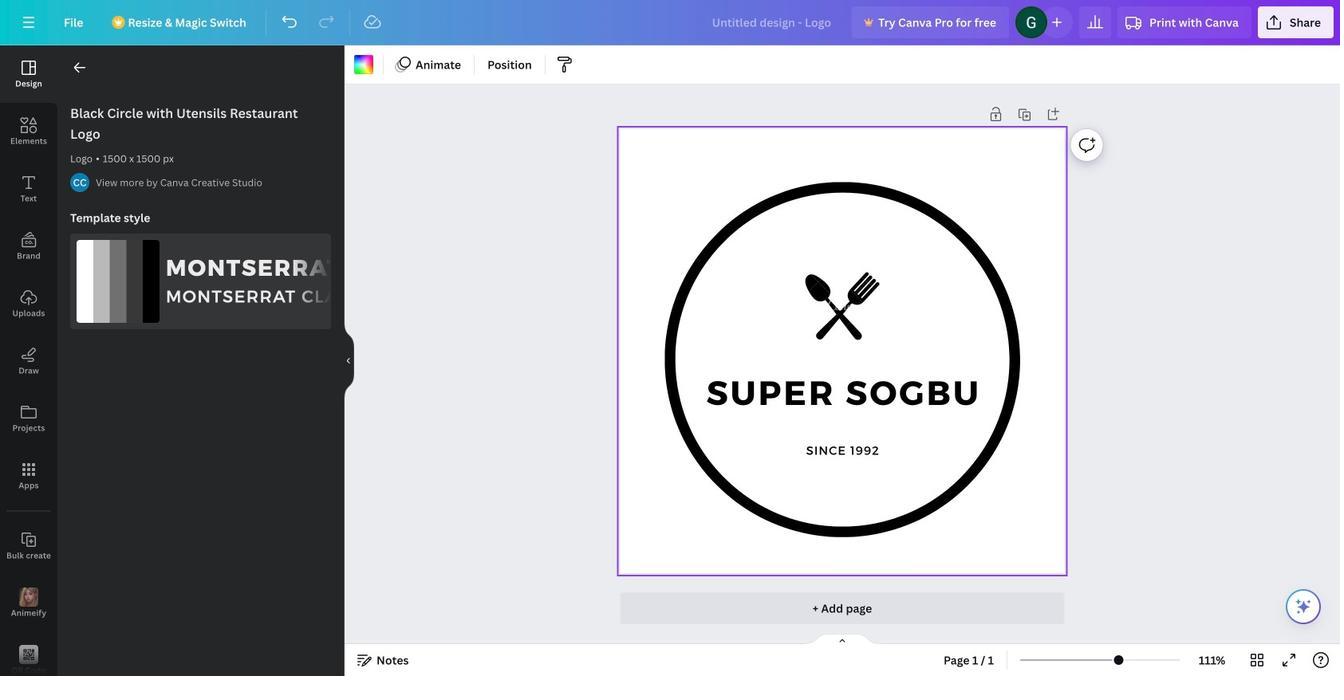 Task type: locate. For each thing, give the bounding box(es) containing it.
canva creative studio element
[[70, 173, 89, 192]]

#ffffff image
[[354, 55, 374, 74]]

fork and spoon image
[[782, 246, 904, 367]]

hide image
[[344, 323, 354, 399]]



Task type: describe. For each thing, give the bounding box(es) containing it.
side panel tab list
[[0, 45, 57, 677]]

canva creative studio image
[[70, 173, 89, 192]]

main menu bar
[[0, 0, 1341, 45]]

canva assistant image
[[1295, 598, 1314, 617]]

Design title text field
[[700, 6, 846, 38]]

show pages image
[[805, 634, 881, 647]]



Task type: vqa. For each thing, say whether or not it's contained in the screenshot.
Show pages image
yes



